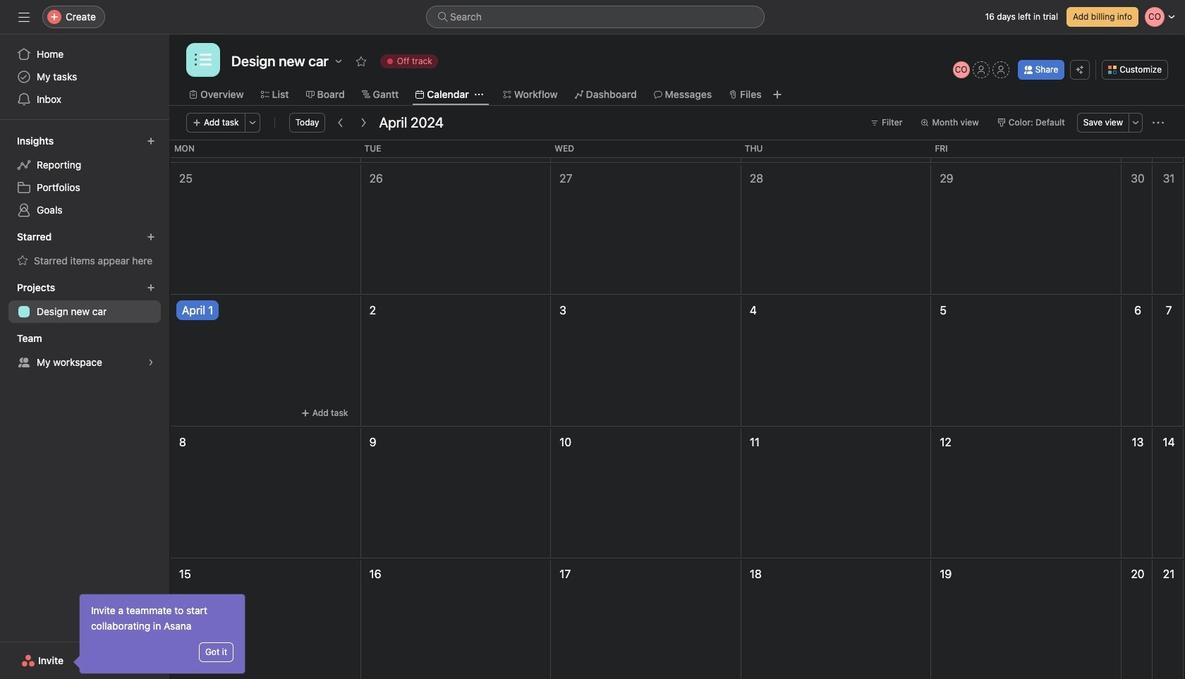 Task type: vqa. For each thing, say whether or not it's contained in the screenshot.
Add to starred icon
yes



Task type: locate. For each thing, give the bounding box(es) containing it.
tooltip
[[76, 595, 245, 674]]

projects element
[[0, 275, 169, 326]]

see details, my workspace image
[[147, 358, 155, 367]]

next month image
[[358, 117, 369, 128]]

hide sidebar image
[[18, 11, 30, 23]]

manage project members image
[[953, 61, 970, 78]]

list box
[[426, 6, 765, 28]]

more options image
[[1132, 119, 1140, 127]]

new insights image
[[147, 137, 155, 145]]

teams element
[[0, 326, 169, 377]]

new project or portfolio image
[[147, 284, 155, 292]]

more actions image
[[248, 119, 257, 127]]

starred element
[[0, 224, 169, 275]]

add tab image
[[772, 89, 783, 100]]



Task type: describe. For each thing, give the bounding box(es) containing it.
insights element
[[0, 128, 169, 224]]

previous month image
[[336, 117, 347, 128]]

more actions image
[[1153, 117, 1164, 128]]

add to starred image
[[355, 56, 367, 67]]

ask ai image
[[1076, 66, 1085, 74]]

list image
[[195, 52, 212, 68]]

tab actions image
[[475, 90, 483, 99]]

add items to starred image
[[147, 233, 155, 241]]

global element
[[0, 35, 169, 119]]



